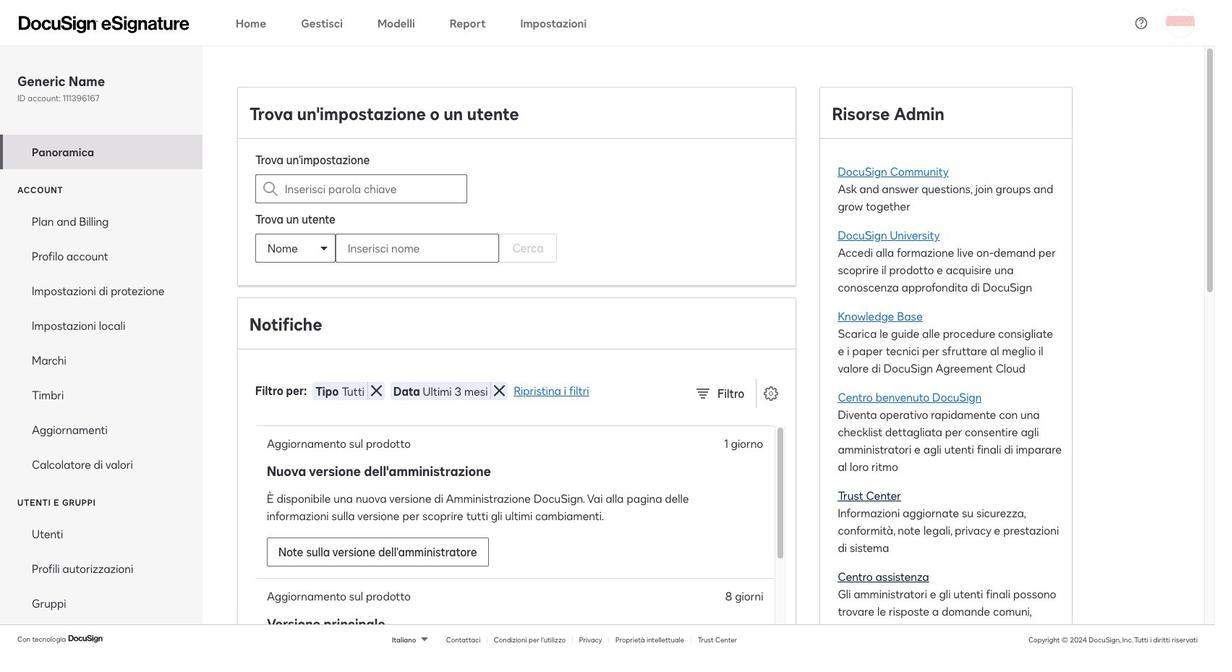 Task type: locate. For each thing, give the bounding box(es) containing it.
account element
[[0, 204, 203, 482]]

utenti e gruppi element
[[0, 517, 203, 621]]

Inserisci nome text field
[[336, 234, 470, 262]]



Task type: describe. For each thing, give the bounding box(es) containing it.
Inserisci parola chiave text field
[[285, 175, 438, 203]]

docusign image
[[68, 633, 104, 645]]

la tua immagine del profilo caricata image
[[1166, 8, 1195, 37]]

docusign admin image
[[19, 16, 190, 33]]



Task type: vqa. For each thing, say whether or not it's contained in the screenshot.
Search text box
no



